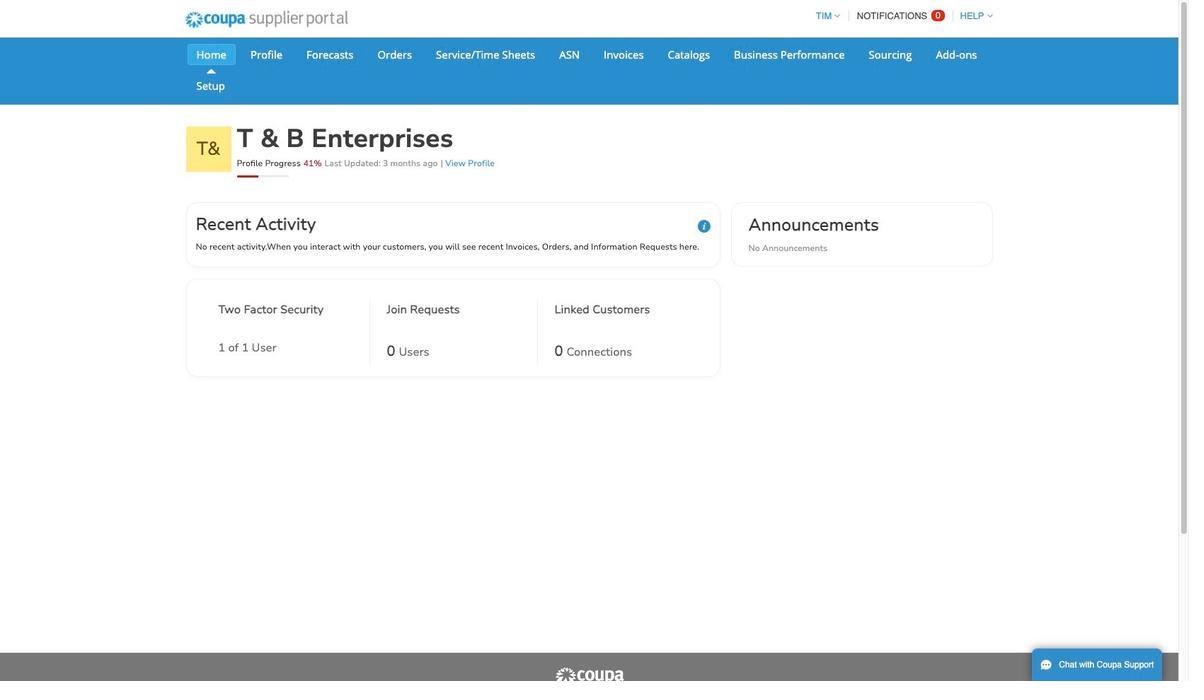 Task type: vqa. For each thing, say whether or not it's contained in the screenshot.
the Additional Information "image"
yes



Task type: locate. For each thing, give the bounding box(es) containing it.
0 horizontal spatial coupa supplier portal image
[[175, 2, 358, 38]]

0 vertical spatial coupa supplier portal image
[[175, 2, 358, 38]]

t& image
[[186, 127, 231, 172]]

navigation
[[810, 2, 993, 30]]

1 vertical spatial coupa supplier portal image
[[554, 668, 625, 682]]

coupa supplier portal image
[[175, 2, 358, 38], [554, 668, 625, 682]]



Task type: describe. For each thing, give the bounding box(es) containing it.
additional information image
[[698, 220, 711, 233]]

1 horizontal spatial coupa supplier portal image
[[554, 668, 625, 682]]



